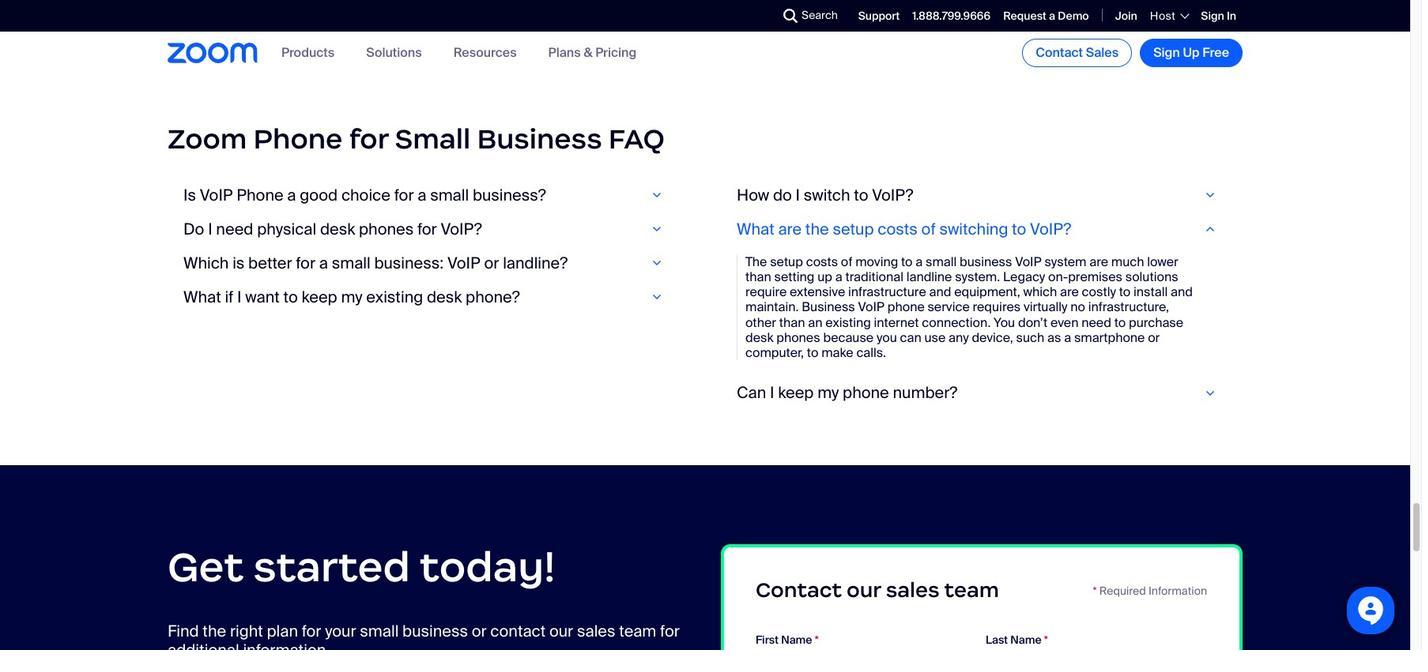 Task type: describe. For each thing, give the bounding box(es) containing it.
1 vertical spatial phone
[[237, 185, 283, 205]]

2 horizontal spatial *
[[1093, 584, 1097, 599]]

infrastructure
[[848, 284, 926, 301]]

you
[[877, 330, 897, 346]]

extensive
[[790, 284, 845, 301]]

even
[[1051, 314, 1079, 331]]

setting
[[774, 269, 815, 285]]

information
[[243, 640, 326, 651]]

1 horizontal spatial costs
[[878, 219, 918, 239]]

what are the setup costs of switching to voip? button
[[737, 219, 1227, 239]]

sign for sign in
[[1201, 9, 1224, 23]]

0 horizontal spatial than
[[745, 269, 771, 285]]

pricing
[[595, 45, 637, 61]]

switching
[[940, 219, 1008, 239]]

1 horizontal spatial voip?
[[872, 185, 913, 205]]

computer,
[[745, 345, 804, 361]]

sales
[[1086, 44, 1119, 61]]

how do i switch to voip? button
[[737, 185, 1227, 205]]

landline
[[907, 269, 952, 285]]

good
[[300, 185, 338, 205]]

search
[[802, 8, 838, 22]]

faq
[[609, 122, 665, 157]]

0 vertical spatial phone
[[253, 122, 343, 157]]

what are the setup costs of switching to voip?
[[737, 219, 1071, 239]]

first
[[756, 633, 779, 647]]

phone inside the setup costs of moving to a small business voip system are much lower than setting up a traditional landline system. legacy on-premises solutions require extensive infrastructure and equipment, which are costly to install and maintain. business voip phone service requires virtually no infrastructure, other than an existing internet connection. you don't even need to purchase desk phones because you can use any device, such as a smartphone or computer, to make calls.
[[888, 299, 925, 316]]

is voip phone a good choice for a small business? button
[[183, 185, 674, 205]]

no
[[1071, 299, 1085, 316]]

maintain.
[[745, 299, 799, 316]]

get
[[168, 542, 244, 593]]

support link
[[858, 9, 900, 23]]

to left make
[[807, 345, 818, 361]]

last
[[986, 633, 1008, 647]]

costs inside the setup costs of moving to a small business voip system are much lower than setting up a traditional landline system. legacy on-premises solutions require extensive infrastructure and equipment, which are costly to install and maintain. business voip phone service requires virtually no infrastructure, other than an existing internet connection. you don't even need to purchase desk phones because you can use any device, such as a smartphone or computer, to make calls.
[[806, 254, 838, 270]]

contact our sales team element
[[721, 545, 1243, 651]]

which is better for a small business: voip or landline? button
[[183, 253, 674, 273]]

legacy
[[1003, 269, 1045, 285]]

traditional
[[845, 269, 904, 285]]

find
[[168, 621, 199, 642]]

0 vertical spatial keep
[[302, 287, 337, 307]]

to right moving
[[901, 254, 913, 270]]

0 vertical spatial the
[[805, 219, 829, 239]]

information
[[1149, 584, 1207, 599]]

plans
[[548, 45, 581, 61]]

in
[[1227, 9, 1236, 23]]

physical
[[257, 219, 316, 239]]

contact our sales team
[[756, 578, 999, 603]]

business inside find the right plan for your small business or contact our sales team for additional information
[[402, 621, 468, 642]]

much
[[1111, 254, 1144, 270]]

plans & pricing
[[548, 45, 637, 61]]

business inside the setup costs of moving to a small business voip system are much lower than setting up a traditional landline system. legacy on-premises solutions require extensive infrastructure and equipment, which are costly to install and maintain. business voip phone service requires virtually no infrastructure, other than an existing internet connection. you don't even need to purchase desk phones because you can use any device, such as a smartphone or computer, to make calls.
[[960, 254, 1012, 270]]

demo
[[1058, 9, 1089, 23]]

small
[[395, 122, 471, 157]]

switch
[[804, 185, 850, 205]]

connection.
[[922, 314, 991, 331]]

small inside the setup costs of moving to a small business voip system are much lower than setting up a traditional landline system. legacy on-premises solutions require extensive infrastructure and equipment, which are costly to install and maintain. business voip phone service requires virtually no infrastructure, other than an existing internet connection. you don't even need to purchase desk phones because you can use any device, such as a smartphone or computer, to make calls.
[[926, 254, 957, 270]]

or for find the right plan for your small business or contact our sales team for additional information
[[472, 621, 487, 642]]

smartphone
[[1074, 330, 1145, 346]]

* for last name *
[[1044, 633, 1048, 647]]

find the right plan for your small business or contact our sales team for additional information
[[168, 621, 680, 651]]

what if i want to keep my existing desk phone?
[[183, 287, 520, 307]]

0 vertical spatial are
[[778, 219, 802, 239]]

up
[[1183, 44, 1200, 61]]

sign in link
[[1201, 9, 1236, 23]]

required
[[1100, 584, 1146, 599]]

what for what are the setup costs of switching to voip?
[[737, 219, 774, 239]]

don't
[[1018, 314, 1048, 331]]

voip right 'is'
[[200, 185, 233, 205]]

is
[[183, 185, 196, 205]]

virtually
[[1024, 299, 1068, 316]]

which is better for a small business: voip or landline?
[[183, 253, 568, 273]]

first name *
[[756, 633, 819, 647]]

require
[[745, 284, 787, 301]]

plans & pricing link
[[548, 45, 637, 61]]

premises
[[1068, 269, 1123, 285]]

additional
[[168, 640, 239, 651]]

how do i switch to voip?
[[737, 185, 913, 205]]

costly
[[1082, 284, 1116, 301]]

is voip phone a good choice for a small business?
[[183, 185, 546, 205]]

up
[[818, 269, 832, 285]]

* required information
[[1093, 584, 1207, 599]]

1 horizontal spatial of
[[921, 219, 936, 239]]

what for what if i want to keep my existing desk phone?
[[183, 287, 221, 307]]

do
[[773, 185, 792, 205]]

lower
[[1147, 254, 1179, 270]]

small inside find the right plan for your small business or contact our sales team for additional information
[[360, 621, 399, 642]]

0 horizontal spatial desk
[[320, 219, 355, 239]]

because
[[823, 330, 874, 346]]

setup inside the setup costs of moving to a small business voip system are much lower than setting up a traditional landline system. legacy on-premises solutions require extensive infrastructure and equipment, which are costly to install and maintain. business voip phone service requires virtually no infrastructure, other than an existing internet connection. you don't even need to purchase desk phones because you can use any device, such as a smartphone or computer, to make calls.
[[770, 254, 803, 270]]

use
[[924, 330, 946, 346]]

free
[[1203, 44, 1229, 61]]

0 vertical spatial business
[[477, 122, 602, 157]]

1 horizontal spatial my
[[818, 383, 839, 403]]

solutions
[[366, 45, 422, 61]]

or for which is better for a small business: voip or landline?
[[484, 253, 499, 273]]

landline?
[[503, 253, 568, 273]]

contact
[[490, 621, 546, 642]]

such
[[1016, 330, 1044, 346]]

the setup costs of moving to a small business voip system are much lower than setting up a traditional landline system. legacy on-premises solutions require extensive infrastructure and equipment, which are costly to install and maintain. business voip phone service requires virtually no infrastructure, other than an existing internet connection. you don't even need to purchase desk phones because you can use any device, such as a smartphone or computer, to make calls.
[[745, 254, 1193, 361]]

need inside the setup costs of moving to a small business voip system are much lower than setting up a traditional landline system. legacy on-premises solutions require extensive infrastructure and equipment, which are costly to install and maintain. business voip phone service requires virtually no infrastructure, other than an existing internet connection. you don't even need to purchase desk phones because you can use any device, such as a smartphone or computer, to make calls.
[[1082, 314, 1111, 331]]

0 horizontal spatial voip?
[[441, 219, 482, 239]]

which
[[1023, 284, 1057, 301]]

small up what if i want to keep my existing desk phone?
[[332, 253, 371, 273]]

1 vertical spatial keep
[[778, 383, 814, 403]]

name for last
[[1011, 633, 1042, 647]]

if
[[225, 287, 234, 307]]

better
[[248, 253, 292, 273]]

1 horizontal spatial than
[[779, 314, 805, 331]]

resources
[[453, 45, 517, 61]]



Task type: locate. For each thing, give the bounding box(es) containing it.
0 vertical spatial of
[[921, 219, 936, 239]]

contact sales
[[1036, 44, 1119, 61]]

of inside the setup costs of moving to a small business voip system are much lower than setting up a traditional landline system. legacy on-premises solutions require extensive infrastructure and equipment, which are costly to install and maintain. business voip phone service requires virtually no infrastructure, other than an existing internet connection. you don't even need to purchase desk phones because you can use any device, such as a smartphone or computer, to make calls.
[[841, 254, 853, 270]]

can
[[737, 383, 766, 403]]

None search field
[[726, 3, 787, 28]]

products button
[[281, 45, 335, 61]]

0 horizontal spatial name
[[781, 633, 812, 647]]

than up "maintain."
[[745, 269, 771, 285]]

my
[[341, 287, 363, 307], [818, 383, 839, 403]]

voip? up what are the setup costs of switching to voip?
[[872, 185, 913, 205]]

1 vertical spatial costs
[[806, 254, 838, 270]]

2 vertical spatial or
[[472, 621, 487, 642]]

existing down business:
[[366, 287, 423, 307]]

search image
[[783, 9, 798, 23], [783, 9, 798, 23]]

voip down 'traditional' on the top right of the page
[[858, 299, 885, 316]]

resources button
[[453, 45, 517, 61]]

my down make
[[818, 383, 839, 403]]

0 horizontal spatial team
[[619, 621, 656, 642]]

of right up
[[841, 254, 853, 270]]

0 horizontal spatial keep
[[302, 287, 337, 307]]

last name *
[[986, 633, 1048, 647]]

than left an
[[779, 314, 805, 331]]

contact for contact our sales team
[[756, 578, 842, 603]]

small up do i need physical desk phones for voip? dropdown button
[[430, 185, 469, 205]]

phone?
[[466, 287, 520, 307]]

1 horizontal spatial business
[[802, 299, 855, 316]]

are down do
[[778, 219, 802, 239]]

0 vertical spatial sign
[[1201, 9, 1224, 23]]

need
[[216, 219, 253, 239], [1082, 314, 1111, 331]]

1 horizontal spatial contact
[[1036, 44, 1083, 61]]

on-
[[1048, 269, 1068, 285]]

0 vertical spatial phone
[[888, 299, 925, 316]]

2 horizontal spatial desk
[[745, 330, 774, 346]]

a left demo
[[1049, 9, 1055, 23]]

sign left the "in"
[[1201, 9, 1224, 23]]

are left much in the right of the page
[[1090, 254, 1108, 270]]

setup right 'the'
[[770, 254, 803, 270]]

0 vertical spatial our
[[847, 578, 881, 603]]

1 horizontal spatial and
[[1171, 284, 1193, 301]]

1 vertical spatial my
[[818, 383, 839, 403]]

for
[[349, 122, 388, 157], [394, 185, 414, 205], [417, 219, 437, 239], [296, 253, 315, 273], [302, 621, 321, 642], [660, 621, 680, 642]]

plan
[[267, 621, 298, 642]]

zoom phone for small business faq
[[168, 122, 665, 157]]

2 vertical spatial desk
[[745, 330, 774, 346]]

phones up which is better for a small business: voip or landline?
[[359, 219, 414, 239]]

1 vertical spatial setup
[[770, 254, 803, 270]]

number?
[[893, 383, 958, 403]]

contact inside contact our sales team element
[[756, 578, 842, 603]]

business?
[[473, 185, 546, 205]]

my down which is better for a small business: voip or landline?
[[341, 287, 363, 307]]

of left switching
[[921, 219, 936, 239]]

moving
[[856, 254, 898, 270]]

0 horizontal spatial business
[[402, 621, 468, 642]]

business down up
[[802, 299, 855, 316]]

0 vertical spatial existing
[[366, 287, 423, 307]]

2 horizontal spatial are
[[1090, 254, 1108, 270]]

need down costly
[[1082, 314, 1111, 331]]

1 vertical spatial than
[[779, 314, 805, 331]]

1 horizontal spatial name
[[1011, 633, 1042, 647]]

can i keep my phone number? button
[[737, 383, 1227, 403]]

the right find
[[203, 621, 226, 642]]

voip up "phone?"
[[447, 253, 480, 273]]

0 horizontal spatial sales
[[577, 621, 615, 642]]

0 vertical spatial costs
[[878, 219, 918, 239]]

&
[[584, 45, 593, 61]]

sign for sign up free
[[1154, 44, 1180, 61]]

2 name from the left
[[1011, 633, 1042, 647]]

1 vertical spatial are
[[1090, 254, 1108, 270]]

and right install
[[1171, 284, 1193, 301]]

of
[[921, 219, 936, 239], [841, 254, 853, 270]]

requires
[[973, 299, 1021, 316]]

need up is
[[216, 219, 253, 239]]

do i need physical desk phones for voip? button
[[183, 219, 674, 239]]

1 horizontal spatial sign
[[1201, 9, 1224, 23]]

1 vertical spatial sales
[[577, 621, 615, 642]]

costs up moving
[[878, 219, 918, 239]]

existing inside the setup costs of moving to a small business voip system are much lower than setting up a traditional landline system. legacy on-premises solutions require extensive infrastructure and equipment, which are costly to install and maintain. business voip phone service requires virtually no infrastructure, other than an existing internet connection. you don't even need to purchase desk phones because you can use any device, such as a smartphone or computer, to make calls.
[[826, 314, 871, 331]]

1 vertical spatial phone
[[843, 383, 889, 403]]

0 vertical spatial what
[[737, 219, 774, 239]]

1 vertical spatial the
[[203, 621, 226, 642]]

small up service on the right of the page
[[926, 254, 957, 270]]

1 vertical spatial business
[[402, 621, 468, 642]]

phones
[[359, 219, 414, 239], [777, 330, 820, 346]]

the down how do i switch to voip?
[[805, 219, 829, 239]]

business up business?
[[477, 122, 602, 157]]

1 horizontal spatial the
[[805, 219, 829, 239]]

0 horizontal spatial sign
[[1154, 44, 1180, 61]]

desk down which is better for a small business: voip or landline? dropdown button
[[427, 287, 462, 307]]

0 vertical spatial or
[[484, 253, 499, 273]]

join
[[1115, 9, 1137, 23]]

our
[[847, 578, 881, 603], [549, 621, 573, 642]]

1 vertical spatial of
[[841, 254, 853, 270]]

system.
[[955, 269, 1000, 285]]

how
[[737, 185, 769, 205]]

sign
[[1201, 9, 1224, 23], [1154, 44, 1180, 61]]

our inside find the right plan for your small business or contact our sales team for additional information
[[549, 621, 573, 642]]

desk inside the setup costs of moving to a small business voip system are much lower than setting up a traditional landline system. legacy on-premises solutions require extensive infrastructure and equipment, which are costly to install and maintain. business voip phone service requires virtually no infrastructure, other than an existing internet connection. you don't even need to purchase desk phones because you can use any device, such as a smartphone or computer, to make calls.
[[745, 330, 774, 346]]

0 vertical spatial desk
[[320, 219, 355, 239]]

or left contact
[[472, 621, 487, 642]]

to left install
[[1119, 284, 1131, 301]]

0 horizontal spatial business
[[477, 122, 602, 157]]

contact for contact sales
[[1036, 44, 1083, 61]]

1 horizontal spatial desk
[[427, 287, 462, 307]]

install
[[1134, 284, 1168, 301]]

1 horizontal spatial *
[[1044, 633, 1048, 647]]

1 horizontal spatial keep
[[778, 383, 814, 403]]

host button
[[1150, 9, 1188, 23]]

1 horizontal spatial business
[[960, 254, 1012, 270]]

voip?
[[872, 185, 913, 205], [441, 219, 482, 239], [1030, 219, 1071, 239]]

can i keep my phone number?
[[737, 383, 958, 403]]

business:
[[374, 253, 444, 273]]

products
[[281, 45, 335, 61]]

phones down "maintain."
[[777, 330, 820, 346]]

desk
[[320, 219, 355, 239], [427, 287, 462, 307], [745, 330, 774, 346]]

contact inside contact sales link
[[1036, 44, 1083, 61]]

or
[[484, 253, 499, 273], [1148, 330, 1160, 346], [472, 621, 487, 642]]

0 vertical spatial team
[[944, 578, 999, 603]]

*
[[1093, 584, 1097, 599], [815, 633, 819, 647], [1044, 633, 1048, 647]]

a down what are the setup costs of switching to voip?
[[916, 254, 923, 270]]

what up 'the'
[[737, 219, 774, 239]]

choice
[[341, 185, 391, 205]]

the
[[805, 219, 829, 239], [203, 621, 226, 642]]

0 horizontal spatial existing
[[366, 287, 423, 307]]

phone
[[888, 299, 925, 316], [843, 383, 889, 403]]

keep right can
[[778, 383, 814, 403]]

0 horizontal spatial our
[[549, 621, 573, 642]]

0 vertical spatial business
[[960, 254, 1012, 270]]

1 horizontal spatial existing
[[826, 314, 871, 331]]

1 vertical spatial contact
[[756, 578, 842, 603]]

a
[[1049, 9, 1055, 23], [287, 185, 296, 205], [418, 185, 426, 205], [319, 253, 328, 273], [916, 254, 923, 270], [835, 269, 842, 285], [1064, 330, 1071, 346]]

make
[[821, 345, 853, 361]]

or up "phone?"
[[484, 253, 499, 273]]

* for first name *
[[815, 633, 819, 647]]

1 vertical spatial what
[[183, 287, 221, 307]]

keep right want
[[302, 287, 337, 307]]

1 horizontal spatial our
[[847, 578, 881, 603]]

desk down "maintain."
[[745, 330, 774, 346]]

0 horizontal spatial what
[[183, 287, 221, 307]]

get started today!
[[168, 542, 555, 593]]

the
[[745, 254, 767, 270]]

0 vertical spatial setup
[[833, 219, 874, 239]]

0 horizontal spatial my
[[341, 287, 363, 307]]

1 vertical spatial business
[[802, 299, 855, 316]]

to right want
[[283, 287, 298, 307]]

any
[[949, 330, 969, 346]]

0 horizontal spatial and
[[929, 284, 951, 301]]

2 vertical spatial are
[[1060, 284, 1079, 301]]

is
[[233, 253, 245, 273]]

solutions
[[1126, 269, 1178, 285]]

request a demo
[[1003, 9, 1089, 23]]

1 vertical spatial need
[[1082, 314, 1111, 331]]

0 horizontal spatial phones
[[359, 219, 414, 239]]

1 vertical spatial existing
[[826, 314, 871, 331]]

are right "which"
[[1060, 284, 1079, 301]]

to left purchase
[[1114, 314, 1126, 331]]

which
[[183, 253, 229, 273]]

contact up first name *
[[756, 578, 842, 603]]

0 horizontal spatial of
[[841, 254, 853, 270]]

a right as
[[1064, 330, 1071, 346]]

0 vertical spatial need
[[216, 219, 253, 239]]

name right first
[[781, 633, 812, 647]]

1 vertical spatial desk
[[427, 287, 462, 307]]

team inside find the right plan for your small business or contact our sales team for additional information
[[619, 621, 656, 642]]

or inside the setup costs of moving to a small business voip system are much lower than setting up a traditional landline system. legacy on-premises solutions require extensive infrastructure and equipment, which are costly to install and maintain. business voip phone service requires virtually no infrastructure, other than an existing internet connection. you don't even need to purchase desk phones because you can use any device, such as a smartphone or computer, to make calls.
[[1148, 330, 1160, 346]]

costs
[[878, 219, 918, 239], [806, 254, 838, 270]]

phone up physical
[[237, 185, 283, 205]]

right
[[230, 621, 263, 642]]

a left good
[[287, 185, 296, 205]]

contact down request a demo link
[[1036, 44, 1083, 61]]

* left required
[[1093, 584, 1097, 599]]

a right up
[[835, 269, 842, 285]]

sales inside find the right plan for your small business or contact our sales team for additional information
[[577, 621, 615, 642]]

started
[[253, 542, 410, 593]]

0 horizontal spatial the
[[203, 621, 226, 642]]

costs up extensive
[[806, 254, 838, 270]]

or down infrastructure,
[[1148, 330, 1160, 346]]

0 horizontal spatial *
[[815, 633, 819, 647]]

name
[[781, 633, 812, 647], [1011, 633, 1042, 647]]

0 vertical spatial phones
[[359, 219, 414, 239]]

existing up make
[[826, 314, 871, 331]]

the inside find the right plan for your small business or contact our sales team for additional information
[[203, 621, 226, 642]]

1 vertical spatial or
[[1148, 330, 1160, 346]]

name for first
[[781, 633, 812, 647]]

* right first
[[815, 633, 819, 647]]

setup
[[833, 219, 874, 239], [770, 254, 803, 270]]

0 horizontal spatial setup
[[770, 254, 803, 270]]

do
[[183, 219, 204, 239]]

contact sales link
[[1022, 39, 1132, 67]]

and up connection. at the right
[[929, 284, 951, 301]]

0 horizontal spatial contact
[[756, 578, 842, 603]]

voip up "which"
[[1015, 254, 1042, 270]]

* right last
[[1044, 633, 1048, 647]]

1 horizontal spatial sales
[[886, 578, 940, 603]]

sign left up
[[1154, 44, 1180, 61]]

1 vertical spatial phones
[[777, 330, 820, 346]]

1 horizontal spatial setup
[[833, 219, 874, 239]]

phones inside the setup costs of moving to a small business voip system are much lower than setting up a traditional landline system. legacy on-premises solutions require extensive infrastructure and equipment, which are costly to install and maintain. business voip phone service requires virtually no infrastructure, other than an existing internet connection. you don't even need to purchase desk phones because you can use any device, such as a smartphone or computer, to make calls.
[[777, 330, 820, 346]]

infrastructure,
[[1088, 299, 1169, 316]]

0 horizontal spatial are
[[778, 219, 802, 239]]

small right your
[[360, 621, 399, 642]]

sign in
[[1201, 9, 1236, 23]]

1 vertical spatial our
[[549, 621, 573, 642]]

2 horizontal spatial voip?
[[1030, 219, 1071, 239]]

phone up good
[[253, 122, 343, 157]]

internet
[[874, 314, 919, 331]]

0 vertical spatial my
[[341, 287, 363, 307]]

0 vertical spatial than
[[745, 269, 771, 285]]

0 horizontal spatial need
[[216, 219, 253, 239]]

0 vertical spatial sales
[[886, 578, 940, 603]]

1 horizontal spatial phones
[[777, 330, 820, 346]]

1 horizontal spatial team
[[944, 578, 999, 603]]

to right switch at the right
[[854, 185, 868, 205]]

do i need physical desk phones for voip?
[[183, 219, 482, 239]]

1 vertical spatial team
[[619, 621, 656, 642]]

your
[[325, 621, 356, 642]]

existing
[[366, 287, 423, 307], [826, 314, 871, 331]]

2 and from the left
[[1171, 284, 1193, 301]]

1 vertical spatial sign
[[1154, 44, 1180, 61]]

phone down calls.
[[843, 383, 889, 403]]

a down do i need physical desk phones for voip?
[[319, 253, 328, 273]]

and
[[929, 284, 951, 301], [1171, 284, 1193, 301]]

name right last
[[1011, 633, 1042, 647]]

voip? up system
[[1030, 219, 1071, 239]]

to right switching
[[1012, 219, 1026, 239]]

can
[[900, 330, 922, 346]]

business inside the setup costs of moving to a small business voip system are much lower than setting up a traditional landline system. legacy on-premises solutions require extensive infrastructure and equipment, which are costly to install and maintain. business voip phone service requires virtually no infrastructure, other than an existing internet connection. you don't even need to purchase desk phones because you can use any device, such as a smartphone or computer, to make calls.
[[802, 299, 855, 316]]

1 name from the left
[[781, 633, 812, 647]]

what
[[737, 219, 774, 239], [183, 287, 221, 307]]

0 vertical spatial contact
[[1036, 44, 1083, 61]]

setup up moving
[[833, 219, 874, 239]]

1 horizontal spatial what
[[737, 219, 774, 239]]

1 horizontal spatial need
[[1082, 314, 1111, 331]]

0 horizontal spatial costs
[[806, 254, 838, 270]]

phone up the can at the bottom right of the page
[[888, 299, 925, 316]]

voip? down is voip phone a good choice for a small business? dropdown button
[[441, 219, 482, 239]]

a up do i need physical desk phones for voip? dropdown button
[[418, 185, 426, 205]]

1 horizontal spatial are
[[1060, 284, 1079, 301]]

desk down good
[[320, 219, 355, 239]]

zoom logo image
[[168, 43, 258, 63]]

1 and from the left
[[929, 284, 951, 301]]

sign up free link
[[1140, 39, 1243, 67]]

or inside find the right plan for your small business or contact our sales team for additional information
[[472, 621, 487, 642]]

system
[[1045, 254, 1087, 270]]

solutions button
[[366, 45, 422, 61]]

what left if
[[183, 287, 221, 307]]

support
[[858, 9, 900, 23]]



Task type: vqa. For each thing, say whether or not it's contained in the screenshot.
Same at the top left of page
no



